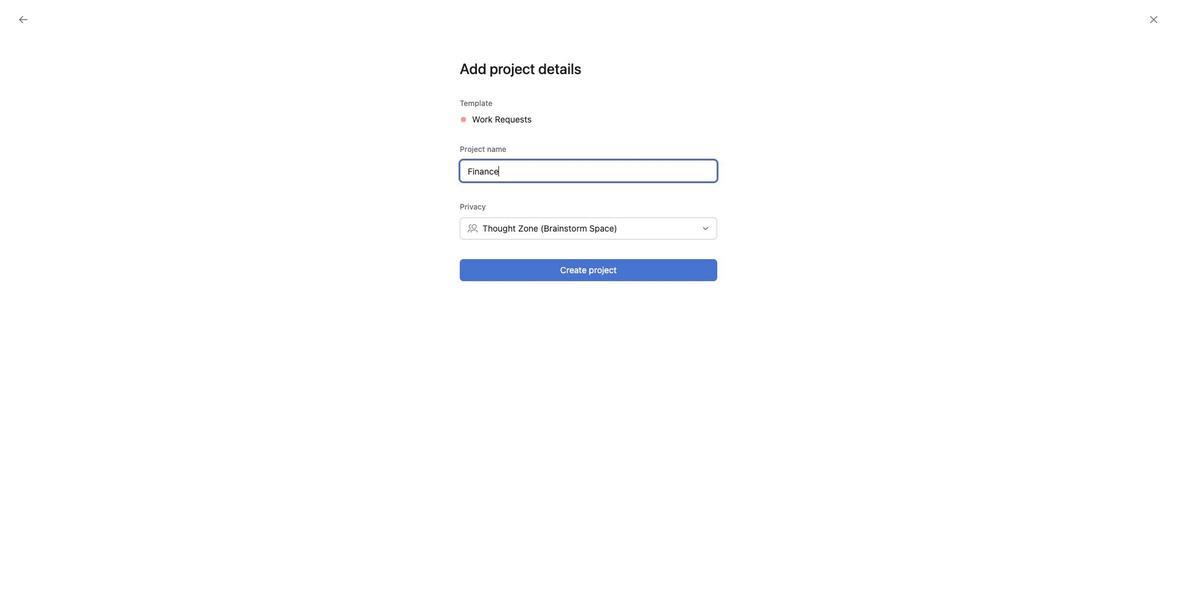 Task type: vqa. For each thing, say whether or not it's contained in the screenshot.
Hide sidebar icon
yes



Task type: describe. For each thing, give the bounding box(es) containing it.
close image
[[1149, 15, 1159, 25]]

hide sidebar image
[[16, 10, 26, 20]]



Task type: locate. For each thing, give the bounding box(es) containing it.
go back image
[[18, 15, 28, 25]]

list item
[[683, 471, 714, 501]]

None text field
[[460, 160, 718, 182]]



